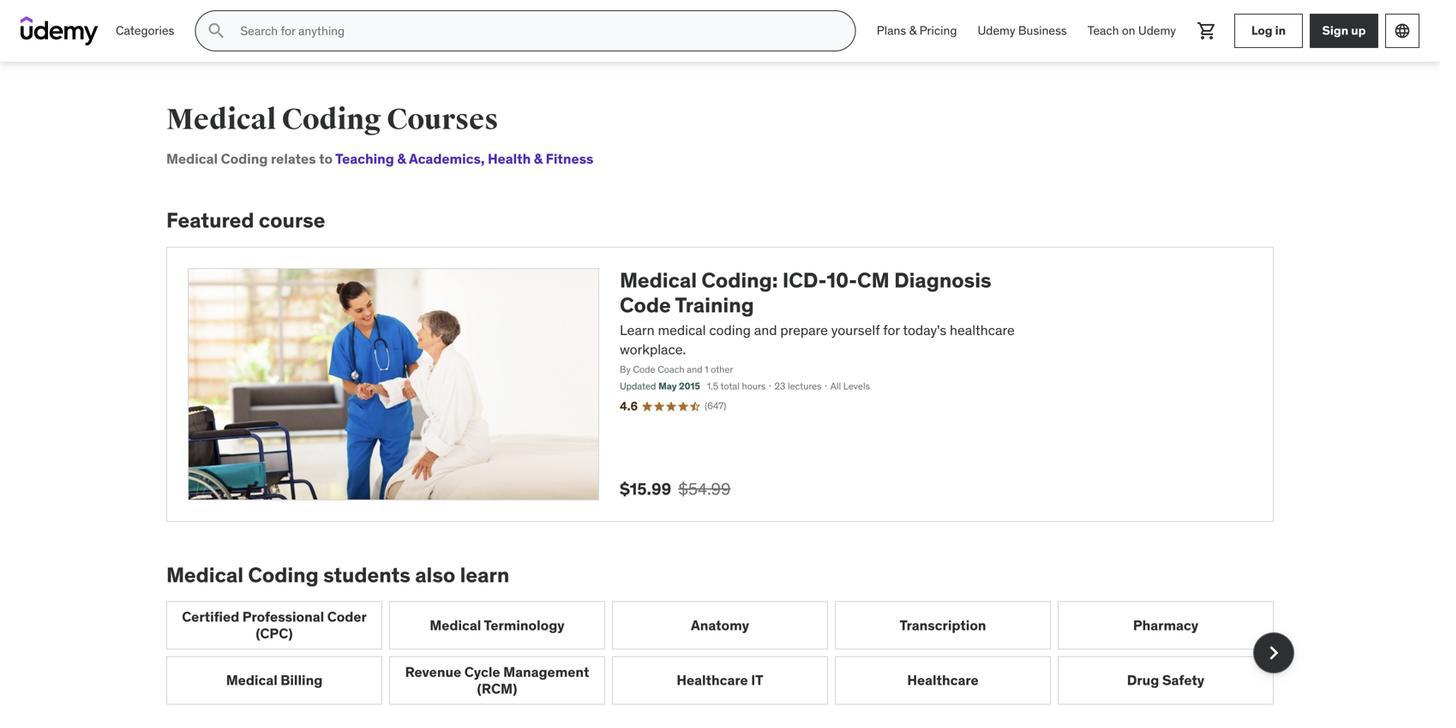 Task type: locate. For each thing, give the bounding box(es) containing it.
business
[[1019, 23, 1067, 38]]

(rcm)
[[477, 680, 517, 698]]

anatomy
[[691, 617, 749, 634]]

course
[[259, 208, 325, 233]]

revenue
[[405, 664, 461, 681]]

medical for medical coding courses
[[166, 102, 276, 138]]

0 horizontal spatial and
[[687, 363, 703, 375]]

medical up revenue
[[430, 617, 481, 634]]

Search for anything text field
[[237, 16, 835, 45]]

certified professional coder (cpc) link
[[166, 602, 382, 650]]

yourself
[[832, 322, 880, 339]]

1 horizontal spatial healthcare
[[908, 672, 979, 690]]

0 vertical spatial coding
[[282, 102, 381, 138]]

to
[[319, 150, 333, 168]]

health
[[488, 150, 531, 168]]

fitness
[[546, 150, 594, 168]]

code up updated
[[633, 363, 656, 375]]

medical up learn
[[620, 268, 697, 293]]

billing
[[281, 672, 323, 690]]

medical inside medical coding: icd-10-cm diagnosis code training learn medical coding and prepare yourself for today's healthcare workplace. by code coach and 1 other
[[620, 268, 697, 293]]

0 horizontal spatial udemy
[[978, 23, 1016, 38]]

certified professional coder (cpc)
[[182, 609, 367, 643]]

medical coding courses
[[166, 102, 498, 138]]

coach
[[658, 363, 685, 375]]

udemy
[[978, 23, 1016, 38], [1139, 23, 1176, 38]]

coding
[[282, 102, 381, 138], [221, 150, 268, 168], [248, 562, 319, 588]]

medical up relates
[[166, 102, 276, 138]]

1 horizontal spatial and
[[754, 322, 777, 339]]

code
[[620, 292, 671, 318], [633, 363, 656, 375]]

choose a language image
[[1394, 22, 1411, 39]]

transcription
[[900, 617, 987, 634]]

1 healthcare from the left
[[677, 672, 748, 690]]

udemy right on
[[1139, 23, 1176, 38]]

revenue cycle management (rcm)
[[405, 664, 589, 698]]

anatomy link
[[612, 602, 828, 650]]

23 lectures
[[775, 380, 822, 392]]

medical left billing
[[226, 672, 278, 690]]

plans & pricing link
[[867, 10, 968, 51]]

2 healthcare from the left
[[908, 672, 979, 690]]

2 udemy from the left
[[1139, 23, 1176, 38]]

medical up the featured
[[166, 150, 218, 168]]

it
[[751, 672, 764, 690]]

&
[[909, 23, 917, 38], [397, 150, 406, 168], [534, 150, 543, 168]]

& right plans
[[909, 23, 917, 38]]

and left 1
[[687, 363, 703, 375]]

10-
[[827, 268, 857, 293]]

coding up to
[[282, 102, 381, 138]]

prepare
[[781, 322, 828, 339]]

& right teaching on the left top of page
[[397, 150, 406, 168]]

sign up
[[1323, 23, 1366, 38]]

medical terminology link
[[389, 602, 605, 650]]

(647)
[[705, 400, 727, 412]]

0 vertical spatial and
[[754, 322, 777, 339]]

and
[[754, 322, 777, 339], [687, 363, 703, 375]]

lectures
[[788, 380, 822, 392]]

by
[[620, 363, 631, 375]]

may
[[659, 380, 677, 392]]

coding for students
[[248, 562, 319, 588]]

coding up professional
[[248, 562, 319, 588]]

coder
[[327, 609, 367, 626]]

drug
[[1127, 672, 1160, 690]]

healthcare
[[677, 672, 748, 690], [908, 672, 979, 690]]

health & fitness link
[[481, 150, 594, 168]]

1.5
[[707, 380, 719, 392]]

code up learn
[[620, 292, 671, 318]]

2015
[[679, 380, 700, 392]]

medical up certified
[[166, 562, 244, 588]]

1 vertical spatial coding
[[221, 150, 268, 168]]

coding left relates
[[221, 150, 268, 168]]

0 vertical spatial code
[[620, 292, 671, 318]]

0 horizontal spatial healthcare
[[677, 672, 748, 690]]

1 horizontal spatial udemy
[[1139, 23, 1176, 38]]

udemy left business
[[978, 23, 1016, 38]]

1.5 total hours
[[707, 380, 766, 392]]

& right health
[[534, 150, 543, 168]]

sign
[[1323, 23, 1349, 38]]

healthcare
[[950, 322, 1015, 339]]

transcription link
[[835, 602, 1051, 650]]

carousel element
[[166, 602, 1295, 705]]

teach on udemy
[[1088, 23, 1176, 38]]

log in
[[1252, 23, 1286, 38]]

submit search image
[[206, 21, 227, 41]]

coding for relates
[[221, 150, 268, 168]]

healthcare left it
[[677, 672, 748, 690]]

and right coding
[[754, 322, 777, 339]]

2 vertical spatial coding
[[248, 562, 319, 588]]

medical
[[166, 102, 276, 138], [166, 150, 218, 168], [620, 268, 697, 293], [166, 562, 244, 588], [430, 617, 481, 634], [226, 672, 278, 690]]

revenue cycle management (rcm) link
[[389, 657, 605, 705]]

healthcare down "transcription" link
[[908, 672, 979, 690]]

icd-
[[783, 268, 827, 293]]

$15.99 $54.99
[[620, 479, 731, 499]]

workplace.
[[620, 341, 686, 358]]

1 udemy from the left
[[978, 23, 1016, 38]]

medical billing
[[226, 672, 323, 690]]

medical for medical coding relates to teaching & academics health & fitness
[[166, 150, 218, 168]]

pricing
[[920, 23, 957, 38]]

0 horizontal spatial &
[[397, 150, 406, 168]]

learn
[[620, 322, 655, 339]]



Task type: describe. For each thing, give the bounding box(es) containing it.
log in link
[[1235, 14, 1303, 48]]

students
[[323, 562, 411, 588]]

training
[[675, 292, 754, 318]]

1 horizontal spatial &
[[534, 150, 543, 168]]

pharmacy link
[[1058, 602, 1274, 650]]

in
[[1276, 23, 1286, 38]]

$54.99
[[678, 479, 731, 499]]

(cpc)
[[256, 625, 293, 643]]

professional
[[242, 609, 324, 626]]

23
[[775, 380, 786, 392]]

all levels
[[831, 380, 870, 392]]

healthcare link
[[835, 657, 1051, 705]]

certified
[[182, 609, 239, 626]]

medical for medical coding: icd-10-cm diagnosis code training learn medical coding and prepare yourself for today's healthcare workplace. by code coach and 1 other
[[620, 268, 697, 293]]

management
[[503, 664, 589, 681]]

coding:
[[702, 268, 778, 293]]

log
[[1252, 23, 1273, 38]]

cm
[[857, 268, 890, 293]]

today's
[[903, 322, 947, 339]]

coding for courses
[[282, 102, 381, 138]]

featured course
[[166, 208, 325, 233]]

hours
[[742, 380, 766, 392]]

udemy image
[[21, 16, 99, 45]]

drug safety
[[1127, 672, 1205, 690]]

levels
[[844, 380, 870, 392]]

medical terminology
[[430, 617, 565, 634]]

$15.99
[[620, 479, 672, 499]]

categories
[[116, 23, 174, 38]]

udemy business link
[[968, 10, 1078, 51]]

teaching & academics link
[[335, 150, 481, 168]]

medical
[[658, 322, 706, 339]]

healthcare for healthcare it
[[677, 672, 748, 690]]

pharmacy
[[1133, 617, 1199, 634]]

teaching
[[335, 150, 394, 168]]

medical for medical billing
[[226, 672, 278, 690]]

up
[[1352, 23, 1366, 38]]

medical billing link
[[166, 657, 382, 705]]

4.6
[[620, 399, 638, 414]]

terminology
[[484, 617, 565, 634]]

healthcare for healthcare
[[908, 672, 979, 690]]

on
[[1122, 23, 1136, 38]]

medical for medical coding students also learn
[[166, 562, 244, 588]]

medical coding: icd-10-cm diagnosis code training learn medical coding and prepare yourself for today's healthcare workplace. by code coach and 1 other
[[620, 268, 1015, 375]]

drug safety link
[[1058, 657, 1274, 705]]

1 vertical spatial code
[[633, 363, 656, 375]]

medical for medical terminology
[[430, 617, 481, 634]]

teach on udemy link
[[1078, 10, 1187, 51]]

healthcare it link
[[612, 657, 828, 705]]

teach
[[1088, 23, 1119, 38]]

shopping cart with 0 items image
[[1197, 21, 1218, 41]]

also
[[415, 562, 456, 588]]

total
[[721, 380, 740, 392]]

cycle
[[464, 664, 500, 681]]

updated
[[620, 380, 656, 392]]

1
[[705, 363, 709, 375]]

2 horizontal spatial &
[[909, 23, 917, 38]]

for
[[883, 322, 900, 339]]

healthcare it
[[677, 672, 764, 690]]

plans & pricing
[[877, 23, 957, 38]]

courses
[[387, 102, 498, 138]]

academics
[[409, 150, 481, 168]]

other
[[711, 363, 733, 375]]

coding
[[709, 322, 751, 339]]

1 vertical spatial and
[[687, 363, 703, 375]]

sign up link
[[1310, 14, 1379, 48]]

medical coding relates to teaching & academics health & fitness
[[166, 150, 594, 168]]

all
[[831, 380, 841, 392]]

categories button
[[105, 10, 185, 51]]

learn
[[460, 562, 510, 588]]

plans
[[877, 23, 906, 38]]

diagnosis
[[894, 268, 992, 293]]

udemy business
[[978, 23, 1067, 38]]

safety
[[1163, 672, 1205, 690]]

next image
[[1260, 640, 1288, 667]]

updated may 2015
[[620, 380, 700, 392]]

relates
[[271, 150, 316, 168]]

featured
[[166, 208, 254, 233]]



Task type: vqa. For each thing, say whether or not it's contained in the screenshot.
the Fundamentals
no



